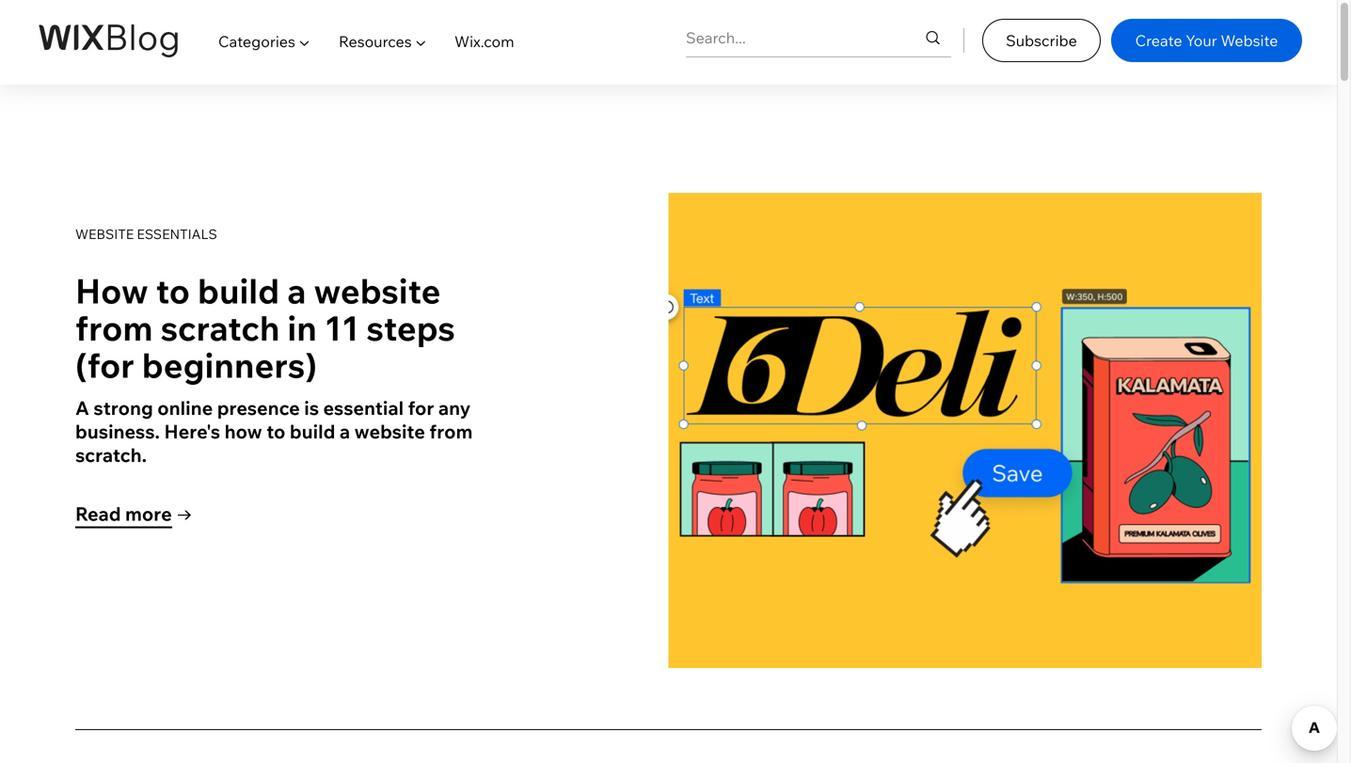Task type: locate. For each thing, give the bounding box(es) containing it.
1 vertical spatial build
[[290, 420, 336, 443]]

website inside how to build a website from scratch in 11 steps (for beginners)
[[314, 270, 441, 312]]

0 horizontal spatial to
[[156, 270, 190, 312]]

0 vertical spatial build
[[198, 270, 280, 312]]

▼ right categories
[[299, 32, 310, 51]]

create
[[1136, 31, 1183, 50]]

create your website link
[[1112, 19, 1303, 62]]

0 horizontal spatial from
[[75, 307, 153, 349]]

0 vertical spatial from
[[75, 307, 153, 349]]

1 horizontal spatial to
[[267, 420, 286, 443]]

1 horizontal spatial a
[[340, 420, 350, 443]]

here's
[[164, 420, 220, 443]]

how to build a website from scratch in 11 steps (for beginners) link
[[75, 270, 565, 386]]

▼ right 'resources'
[[415, 32, 427, 51]]

subscribe link
[[983, 19, 1101, 62]]

website essentials
[[75, 226, 217, 242]]

a
[[75, 396, 89, 420]]

scratch
[[161, 307, 280, 349]]

None search field
[[686, 19, 952, 56]]

2 ▼ from the left
[[415, 32, 427, 51]]

a right is
[[340, 420, 350, 443]]

how
[[75, 270, 148, 312]]

▼ for resources  ▼
[[415, 32, 427, 51]]

1 vertical spatial website
[[355, 420, 425, 443]]

resources  ▼
[[339, 32, 427, 51]]

steps
[[367, 307, 455, 349]]

read
[[75, 502, 121, 526]]

website
[[75, 226, 134, 242]]

0 horizontal spatial build
[[198, 270, 280, 312]]

▼
[[299, 32, 310, 51], [415, 32, 427, 51]]

business.
[[75, 420, 160, 443]]

from up strong
[[75, 307, 153, 349]]

to
[[156, 270, 190, 312], [267, 420, 286, 443]]

from
[[75, 307, 153, 349], [430, 420, 473, 443]]

1 ▼ from the left
[[299, 32, 310, 51]]

presence
[[217, 396, 300, 420]]

1 horizontal spatial from
[[430, 420, 473, 443]]

a
[[287, 270, 306, 312], [340, 420, 350, 443]]

essentials
[[137, 226, 217, 242]]

categories
[[218, 32, 295, 51]]

build inside the a strong online presence is essential for any business. here's how to build a website from scratch.
[[290, 420, 336, 443]]

1 vertical spatial from
[[430, 420, 473, 443]]

beginners)
[[142, 344, 317, 386]]

website essentials link
[[75, 226, 523, 242]]

from inside the a strong online presence is essential for any business. here's how to build a website from scratch.
[[430, 420, 473, 443]]

website
[[314, 270, 441, 312], [355, 420, 425, 443]]

from right essential
[[430, 420, 473, 443]]

0 vertical spatial to
[[156, 270, 190, 312]]

wix.com
[[455, 32, 515, 51]]

1 horizontal spatial ▼
[[415, 32, 427, 51]]

0 horizontal spatial ▼
[[299, 32, 310, 51]]

how to build a website from scratch in 11 steps (for beginners)
[[75, 270, 455, 386]]

0 vertical spatial a
[[287, 270, 306, 312]]

1 vertical spatial to
[[267, 420, 286, 443]]

to down essentials
[[156, 270, 190, 312]]

how
[[225, 420, 262, 443]]

wix.com link
[[441, 15, 529, 68]]

online
[[157, 396, 213, 420]]

1 horizontal spatial build
[[290, 420, 336, 443]]

for
[[408, 396, 434, 420]]

read more link
[[75, 499, 198, 532]]

read more
[[75, 502, 172, 526]]

a down 'website essentials' link
[[287, 270, 306, 312]]

build
[[198, 270, 280, 312], [290, 420, 336, 443]]

1 vertical spatial a
[[340, 420, 350, 443]]

0 vertical spatial website
[[314, 270, 441, 312]]

create your website
[[1136, 31, 1279, 50]]

0 horizontal spatial a
[[287, 270, 306, 312]]

to right how
[[267, 420, 286, 443]]

website inside the a strong online presence is essential for any business. here's how to build a website from scratch.
[[355, 420, 425, 443]]



Task type: describe. For each thing, give the bounding box(es) containing it.
subscribe
[[1007, 31, 1078, 50]]

essential
[[323, 396, 404, 420]]

more
[[125, 502, 172, 526]]

in
[[288, 307, 317, 349]]

11
[[325, 307, 359, 349]]

Search... search field
[[686, 19, 887, 56]]

a inside the a strong online presence is essential for any business. here's how to build a website from scratch.
[[340, 420, 350, 443]]

strong
[[94, 396, 153, 420]]

is
[[304, 396, 319, 420]]

your
[[1186, 31, 1218, 50]]

from inside how to build a website from scratch in 11 steps (for beginners)
[[75, 307, 153, 349]]

a strong online presence is essential for any business. here's how to build a website from scratch.
[[75, 396, 473, 467]]

scratch.
[[75, 443, 147, 467]]

(for
[[75, 344, 134, 386]]

any
[[439, 396, 471, 420]]

how to build a website from scratch in 11 steps (for beginners) image
[[669, 193, 1262, 668]]

▼ for categories ▼
[[299, 32, 310, 51]]

a strong online presence is essential for any business. here's how to build a website from scratch. link
[[75, 396, 523, 467]]

to inside how to build a website from scratch in 11 steps (for beginners)
[[156, 270, 190, 312]]

categories ▼
[[218, 32, 310, 51]]

resources
[[339, 32, 412, 51]]

build inside how to build a website from scratch in 11 steps (for beginners)
[[198, 270, 280, 312]]

to inside the a strong online presence is essential for any business. here's how to build a website from scratch.
[[267, 420, 286, 443]]

a inside how to build a website from scratch in 11 steps (for beginners)
[[287, 270, 306, 312]]

website
[[1221, 31, 1279, 50]]



Task type: vqa. For each thing, say whether or not it's contained in the screenshot.
May 12, 2022
no



